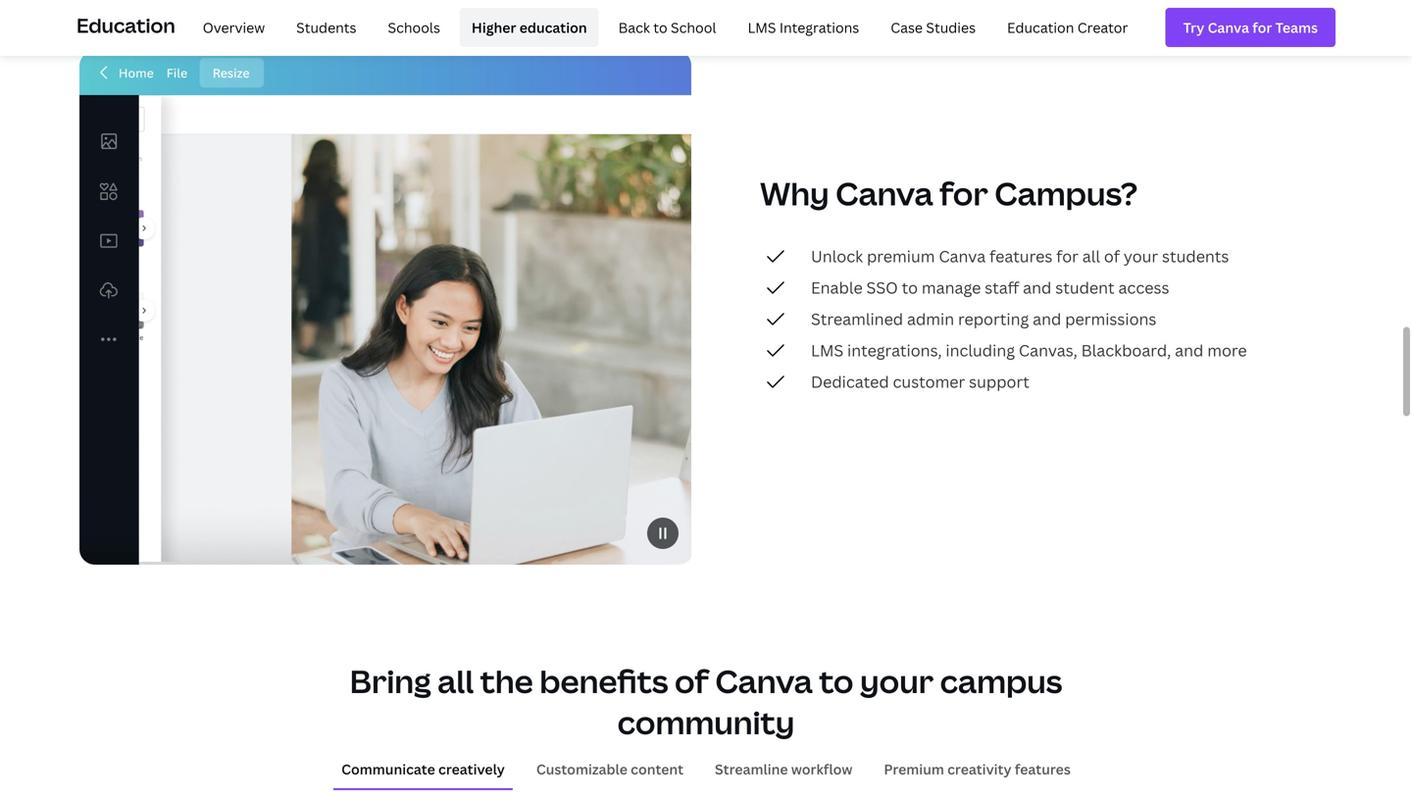 Task type: vqa. For each thing, say whether or not it's contained in the screenshot.
OF
yes



Task type: describe. For each thing, give the bounding box(es) containing it.
streamlined
[[811, 309, 904, 330]]

including
[[946, 340, 1015, 361]]

access
[[1119, 277, 1170, 298]]

streamline workflow
[[715, 760, 853, 779]]

education creator
[[1007, 18, 1128, 37]]

case studies link
[[879, 8, 988, 47]]

1 vertical spatial to
[[902, 277, 918, 298]]

integrations
[[780, 18, 860, 37]]

menu bar inside 'education' element
[[183, 8, 1140, 47]]

back
[[619, 18, 650, 37]]

canvas,
[[1019, 340, 1078, 361]]

school
[[671, 18, 717, 37]]

streamline
[[715, 760, 788, 779]]

case studies
[[891, 18, 976, 37]]

students
[[296, 18, 357, 37]]

education element
[[77, 0, 1336, 55]]

why
[[760, 172, 830, 215]]

premium creativity features
[[884, 760, 1071, 779]]

support
[[969, 371, 1030, 393]]

case
[[891, 18, 923, 37]]

education for education
[[77, 12, 175, 39]]

all inside bring all the benefits of canva to your campus community
[[438, 660, 474, 703]]

education
[[520, 18, 587, 37]]

overview
[[203, 18, 265, 37]]

and for staff
[[1023, 277, 1052, 298]]

features inside premium creativity features button
[[1015, 760, 1071, 779]]

creator
[[1078, 18, 1128, 37]]

blackboard,
[[1082, 340, 1172, 361]]

streamlined admin reporting and permissions
[[811, 309, 1157, 330]]

dedicated
[[811, 371, 889, 393]]

education for education creator
[[1007, 18, 1075, 37]]

campus?
[[995, 172, 1138, 215]]

lms for lms integrations, including canvas, blackboard, and more
[[811, 340, 844, 361]]

permissions
[[1066, 309, 1157, 330]]

staff
[[985, 277, 1020, 298]]

and for blackboard,
[[1175, 340, 1204, 361]]

schools link
[[376, 8, 452, 47]]

customizable
[[536, 760, 628, 779]]

reporting
[[958, 309, 1029, 330]]

sso
[[867, 277, 898, 298]]

lms integrations
[[748, 18, 860, 37]]



Task type: locate. For each thing, give the bounding box(es) containing it.
unlock
[[811, 246, 863, 267]]

and
[[1023, 277, 1052, 298], [1033, 309, 1062, 330], [1175, 340, 1204, 361]]

premium
[[884, 760, 945, 779]]

1 vertical spatial lms
[[811, 340, 844, 361]]

communicate
[[342, 760, 435, 779]]

lms left integrations
[[748, 18, 776, 37]]

your for students
[[1124, 246, 1159, 267]]

1 vertical spatial all
[[438, 660, 474, 703]]

for up student
[[1057, 246, 1079, 267]]

of
[[1104, 246, 1120, 267], [675, 660, 709, 703]]

integrations,
[[848, 340, 942, 361]]

menu bar containing overview
[[183, 8, 1140, 47]]

1 horizontal spatial education
[[1007, 18, 1075, 37]]

of inside bring all the benefits of canva to your campus community
[[675, 660, 709, 703]]

1 vertical spatial your
[[860, 660, 934, 703]]

0 vertical spatial features
[[990, 246, 1053, 267]]

1 vertical spatial canva
[[939, 246, 986, 267]]

streamline workflow button
[[707, 751, 861, 788]]

0 vertical spatial your
[[1124, 246, 1159, 267]]

admin
[[907, 309, 955, 330]]

for
[[940, 172, 989, 215], [1057, 246, 1079, 267]]

creatively
[[439, 760, 505, 779]]

1 horizontal spatial lms
[[811, 340, 844, 361]]

bring
[[350, 660, 431, 703]]

lms
[[748, 18, 776, 37], [811, 340, 844, 361]]

canva inside bring all the benefits of canva to your campus community
[[715, 660, 813, 703]]

2 vertical spatial and
[[1175, 340, 1204, 361]]

communicate creatively
[[342, 760, 505, 779]]

back to school
[[619, 18, 717, 37]]

manage
[[922, 277, 981, 298]]

1 horizontal spatial your
[[1124, 246, 1159, 267]]

customer
[[893, 371, 966, 393]]

1 vertical spatial for
[[1057, 246, 1079, 267]]

creativity
[[948, 760, 1012, 779]]

your up access
[[1124, 246, 1159, 267]]

enable sso to manage staff and student access
[[811, 277, 1170, 298]]

0 vertical spatial to
[[654, 18, 668, 37]]

for up unlock premium canva features for all of your students
[[940, 172, 989, 215]]

canva
[[836, 172, 933, 215], [939, 246, 986, 267], [715, 660, 813, 703]]

higher education link
[[460, 8, 599, 47]]

lms for lms integrations
[[748, 18, 776, 37]]

lms inside "lms integrations" link
[[748, 18, 776, 37]]

unlock premium canva features for all of your students
[[811, 246, 1229, 267]]

1 horizontal spatial to
[[819, 660, 854, 703]]

0 horizontal spatial canva
[[715, 660, 813, 703]]

to right sso
[[902, 277, 918, 298]]

1 horizontal spatial all
[[1083, 246, 1101, 267]]

1 vertical spatial of
[[675, 660, 709, 703]]

why canva for campus?
[[760, 172, 1138, 215]]

to inside "link"
[[654, 18, 668, 37]]

bring all the benefits of canva to your campus community
[[350, 660, 1063, 744]]

schools
[[388, 18, 440, 37]]

and right staff
[[1023, 277, 1052, 298]]

to right back at the top of page
[[654, 18, 668, 37]]

to up workflow
[[819, 660, 854, 703]]

content
[[631, 760, 684, 779]]

1 vertical spatial and
[[1033, 309, 1062, 330]]

features up staff
[[990, 246, 1053, 267]]

0 vertical spatial all
[[1083, 246, 1101, 267]]

features
[[990, 246, 1053, 267], [1015, 760, 1071, 779]]

to
[[654, 18, 668, 37], [902, 277, 918, 298], [819, 660, 854, 703]]

all
[[1083, 246, 1101, 267], [438, 660, 474, 703]]

benefits
[[540, 660, 669, 703]]

to inside bring all the benefits of canva to your campus community
[[819, 660, 854, 703]]

1 horizontal spatial for
[[1057, 246, 1079, 267]]

all up student
[[1083, 246, 1101, 267]]

higher
[[472, 18, 516, 37]]

lms up dedicated
[[811, 340, 844, 361]]

0 vertical spatial for
[[940, 172, 989, 215]]

2 vertical spatial canva
[[715, 660, 813, 703]]

all left the
[[438, 660, 474, 703]]

lms integrations link
[[736, 8, 871, 47]]

1 horizontal spatial of
[[1104, 246, 1120, 267]]

your for campus
[[860, 660, 934, 703]]

community
[[618, 701, 795, 744]]

students link
[[285, 8, 368, 47]]

canva up the streamline
[[715, 660, 813, 703]]

your inside bring all the benefits of canva to your campus community
[[860, 660, 934, 703]]

features right creativity
[[1015, 760, 1071, 779]]

0 vertical spatial of
[[1104, 246, 1120, 267]]

higher education
[[472, 18, 587, 37]]

back to school link
[[607, 8, 728, 47]]

canva up manage
[[939, 246, 986, 267]]

1 vertical spatial features
[[1015, 760, 1071, 779]]

your up the premium at the right bottom of the page
[[860, 660, 934, 703]]

0 horizontal spatial for
[[940, 172, 989, 215]]

0 horizontal spatial all
[[438, 660, 474, 703]]

dedicated customer support
[[811, 371, 1030, 393]]

students
[[1162, 246, 1229, 267]]

education
[[77, 12, 175, 39], [1007, 18, 1075, 37]]

customizable content
[[536, 760, 684, 779]]

the
[[480, 660, 533, 703]]

2 vertical spatial to
[[819, 660, 854, 703]]

education creator link
[[996, 8, 1140, 47]]

1 horizontal spatial canva
[[836, 172, 933, 215]]

overview link
[[191, 8, 277, 47]]

menu bar
[[183, 8, 1140, 47]]

and up the canvas,
[[1033, 309, 1062, 330]]

workflow
[[791, 760, 853, 779]]

customizable content button
[[529, 751, 692, 788]]

education inside "link"
[[1007, 18, 1075, 37]]

student
[[1056, 277, 1115, 298]]

2 horizontal spatial to
[[902, 277, 918, 298]]

2 horizontal spatial canva
[[939, 246, 986, 267]]

and left more
[[1175, 340, 1204, 361]]

premium
[[867, 246, 935, 267]]

0 horizontal spatial to
[[654, 18, 668, 37]]

0 vertical spatial lms
[[748, 18, 776, 37]]

your
[[1124, 246, 1159, 267], [860, 660, 934, 703]]

0 vertical spatial and
[[1023, 277, 1052, 298]]

communicate creatively button
[[334, 751, 513, 788]]

campus
[[940, 660, 1063, 703]]

studies
[[926, 18, 976, 37]]

0 horizontal spatial education
[[77, 12, 175, 39]]

of right benefits on the bottom of page
[[675, 660, 709, 703]]

lms integrations, including canvas, blackboard, and more
[[811, 340, 1247, 361]]

0 horizontal spatial your
[[860, 660, 934, 703]]

premium creativity features button
[[876, 751, 1079, 788]]

enable
[[811, 277, 863, 298]]

0 horizontal spatial lms
[[748, 18, 776, 37]]

0 vertical spatial canva
[[836, 172, 933, 215]]

canva up premium
[[836, 172, 933, 215]]

0 horizontal spatial of
[[675, 660, 709, 703]]

of up student
[[1104, 246, 1120, 267]]

more
[[1208, 340, 1247, 361]]



